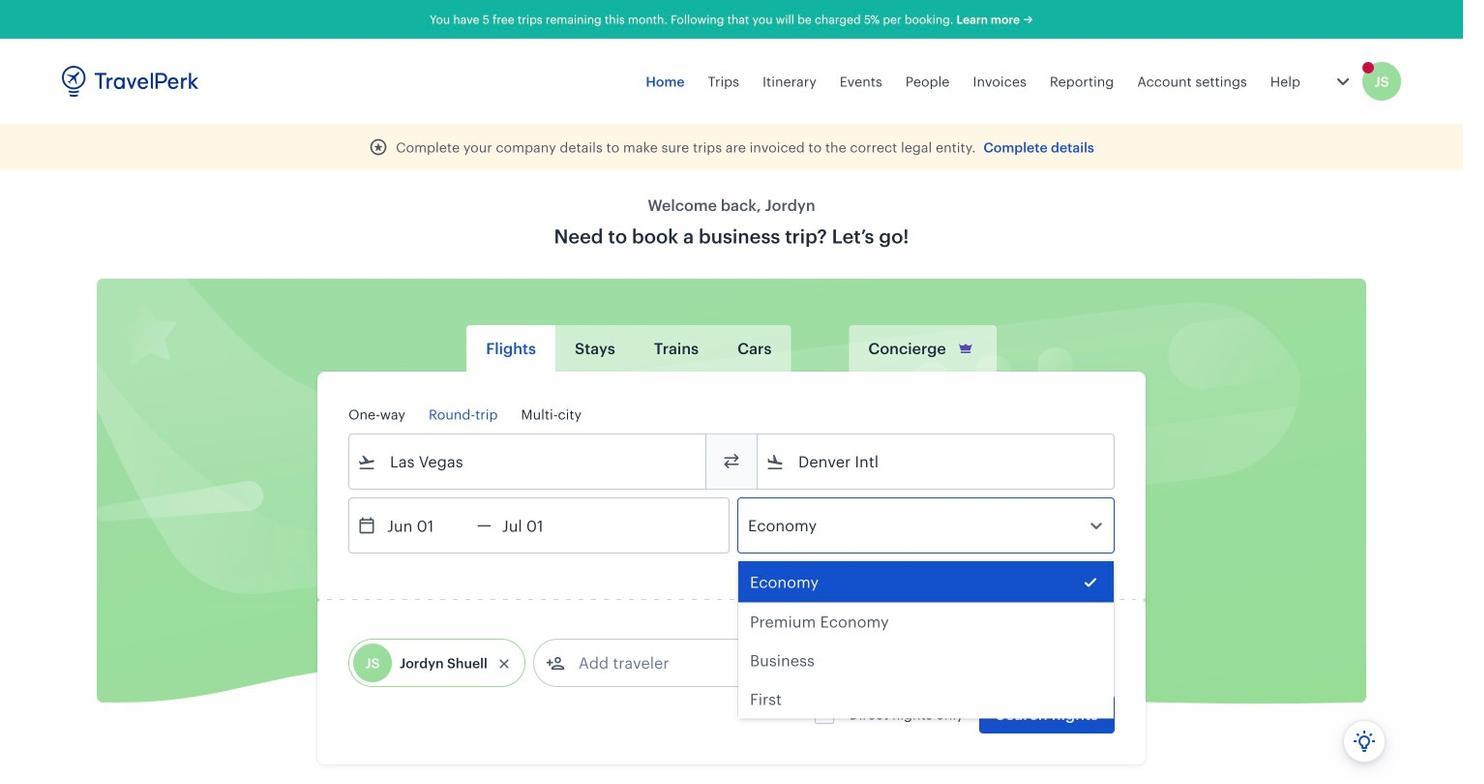 Task type: describe. For each thing, give the bounding box(es) containing it.
Add traveler search field
[[565, 648, 767, 679]]

Return text field
[[492, 499, 592, 553]]

Depart text field
[[377, 499, 477, 553]]



Task type: vqa. For each thing, say whether or not it's contained in the screenshot.
the Depart TEXT BOX
yes



Task type: locate. For each thing, give the bounding box(es) containing it.
From search field
[[377, 446, 681, 477]]

To search field
[[785, 446, 1089, 477]]



